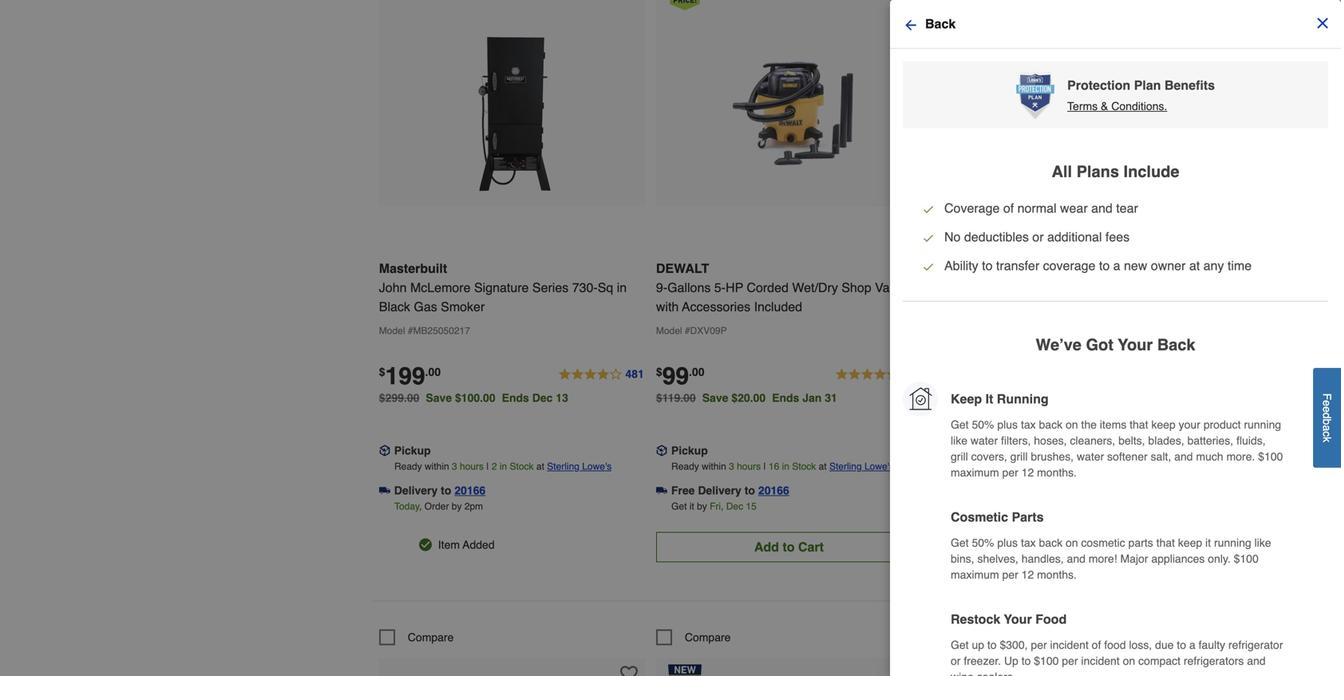 Task type: vqa. For each thing, say whether or not it's contained in the screenshot.
Coverage of normal wear and tear
yes



Task type: describe. For each thing, give the bounding box(es) containing it.
series
[[533, 280, 569, 295]]

terms & conditions. link
[[1068, 98, 1168, 114]]

it for free delivery to
[[690, 501, 694, 512]]

$30.00
[[1009, 392, 1044, 404]]

$149.00
[[933, 392, 974, 404]]

hours inside pickup ready within 3 hours | 3 in stock at sterling lowe's
[[1014, 461, 1038, 472]]

include
[[1124, 162, 1180, 181]]

black
[[379, 299, 410, 314]]

your
[[1179, 418, 1201, 431]]

months. inside get 50% plus tax back on cosmetic parts that keep it running like bins, shelves, handles, and more! major appliances only. $100 maximum per 12 months.
[[1037, 569, 1077, 581]]

1 add to cart from the left
[[754, 540, 824, 555]]

new
[[1124, 258, 1148, 273]]

covers,
[[971, 450, 1008, 463]]

and left tear
[[1092, 201, 1113, 216]]

we've got your back
[[1036, 336, 1196, 354]]

heart outline image
[[1174, 666, 1192, 676]]

transfer
[[996, 258, 1040, 273]]

755
[[903, 368, 921, 380]]

blades,
[[1149, 434, 1185, 447]]

model for john mclemore signature series 730-sq in black gas smoker
[[379, 325, 405, 337]]

cosmetic parts
[[951, 510, 1044, 525]]

481 button
[[558, 365, 645, 384]]

$100 inside get 50% plus tax back on the items that keep your product running like water filters, hoses, cleaners, belts, blades, batteries, fluids, grill covers, grill brushes, water softener salt, and much more. $100 maximum per 12 months.
[[1259, 450, 1283, 463]]

1 e from the top
[[1321, 400, 1334, 407]]

of inside get up to $300, per incident of food loss, due to a faulty refrigerator or freezer. up to $100 per incident on compact refrigerators and wine coolers.
[[1092, 639, 1101, 652]]

benefits
[[1165, 78, 1215, 93]]

in right 16
[[782, 461, 790, 472]]

at inside pickup ready within 3 hours | 3 in stock at sterling lowe's
[[1091, 461, 1099, 472]]

more!
[[1089, 553, 1118, 565]]

ends for 99
[[772, 392, 800, 404]]

lowe's for delivery to 20166
[[582, 461, 612, 472]]

deductibles
[[964, 230, 1029, 244]]

,
[[420, 501, 422, 512]]

2 3 from the left
[[729, 461, 734, 472]]

ready for delivery
[[394, 461, 422, 472]]

get up to $300, per incident of food loss, due to a faulty refrigerator or freezer. up to $100 per incident on compact refrigerators and wine coolers.
[[951, 639, 1283, 676]]

# for with
[[685, 325, 690, 337]]

50% for cosmetic
[[972, 537, 994, 549]]

pickup for free
[[671, 444, 708, 457]]

ready for free
[[672, 461, 699, 472]]

got
[[1086, 336, 1114, 354]]

$100 inside get up to $300, per incident of food loss, due to a faulty refrigerator or freezer. up to $100 per incident on compact refrigerators and wine coolers.
[[1034, 655, 1059, 668]]

# for gas
[[408, 325, 413, 337]]

sq
[[598, 280, 613, 295]]

gas
[[414, 299, 437, 314]]

sterling for delivery to 20166
[[547, 461, 580, 472]]

lowe's for free delivery to 20166
[[865, 461, 894, 472]]

additional
[[1048, 230, 1102, 244]]

food
[[1036, 612, 1067, 627]]

today , order by 2pm
[[394, 501, 483, 512]]

and inside get 50% plus tax back on cosmetic parts that keep it running like bins, shelves, handles, and more! major appliances only. $100 maximum per 12 months.
[[1067, 553, 1086, 565]]

available
[[1081, 420, 1129, 433]]

in right 2
[[500, 461, 507, 472]]

0 horizontal spatial water
[[971, 434, 998, 447]]

wet/dry
[[792, 280, 838, 295]]

truck filled image for free
[[656, 485, 667, 496]]

.00 for 199
[[425, 366, 441, 378]]

checkmark image for coverage of normal wear and tear
[[922, 203, 935, 216]]

5013499703 element
[[933, 630, 1008, 646]]

1 horizontal spatial or
[[1033, 230, 1044, 244]]

keep for cosmetic parts
[[1178, 537, 1203, 549]]

5013107409 element
[[656, 630, 731, 646]]

refrigerators
[[1184, 655, 1244, 668]]

owner
[[1151, 258, 1186, 273]]

$299.00
[[379, 392, 420, 404]]

1 add to cart button from the left
[[656, 532, 922, 563]]

or inside get up to $300, per incident of food loss, due to a faulty refrigerator or freezer. up to $100 per incident on compact refrigerators and wine coolers.
[[951, 655, 961, 668]]

shop
[[842, 280, 872, 295]]

$ 99 .00
[[656, 363, 705, 390]]

get 50% plus tax back on cosmetic parts that keep it running like bins, shelves, handles, and more! major appliances only. $100 maximum per 12 months.
[[951, 537, 1272, 581]]

compare for 5013499703 element
[[962, 631, 1008, 644]]

on for cosmetic parts
[[1066, 537, 1078, 549]]

12 inside get 50% plus tax back on cosmetic parts that keep it running like bins, shelves, handles, and more! major appliances only. $100 maximum per 12 months.
[[1022, 569, 1034, 581]]

restock
[[951, 612, 1001, 627]]

0 vertical spatial incident
[[1050, 639, 1089, 652]]

was price $149.00 element
[[933, 388, 980, 404]]

f
[[1321, 394, 1334, 400]]

get for cosmetic parts
[[951, 537, 969, 549]]

more.
[[1227, 450, 1255, 463]]

1 vertical spatial water
[[1077, 450, 1104, 463]]

included
[[754, 299, 803, 314]]

1 horizontal spatial new lower price image
[[945, 665, 979, 676]]

professional
[[949, 420, 1016, 433]]

within for delivery
[[702, 461, 726, 472]]

$ 199 .00
[[379, 363, 441, 390]]

a for to
[[1114, 258, 1121, 273]]

model # mb25050217
[[379, 325, 470, 337]]

save for 99
[[702, 392, 729, 404]]

up
[[1004, 655, 1019, 668]]

coverage
[[945, 201, 1000, 216]]

save for 199
[[426, 392, 452, 404]]

freezer.
[[964, 655, 1001, 668]]

with
[[656, 299, 679, 314]]

vacuum
[[875, 280, 921, 295]]

3 3 from the left
[[1006, 461, 1012, 472]]

ends for 199
[[502, 392, 529, 404]]

31
[[825, 392, 837, 404]]

ready inside pickup ready within 3 hours | 3 in stock at sterling lowe's
[[949, 461, 976, 472]]

free delivery to 20166
[[671, 484, 790, 497]]

2 cart from the left
[[1076, 540, 1101, 555]]

| for to
[[764, 461, 766, 472]]

yes image
[[419, 539, 432, 551]]

wine
[[951, 671, 974, 676]]

1 vertical spatial incident
[[1081, 655, 1120, 668]]

matte black image
[[1052, 210, 1083, 241]]

protection plan benefits terms & conditions.
[[1068, 78, 1215, 113]]

protection image
[[1017, 71, 1055, 120]]

up
[[972, 639, 985, 652]]

ends dec 13 element
[[502, 392, 575, 404]]

f e e d b a c k
[[1321, 394, 1334, 443]]

like inside get 50% plus tax back on cosmetic parts that keep it running like bins, shelves, handles, and more! major appliances only. $100 maximum per 12 months.
[[1255, 537, 1272, 549]]

3 save from the left
[[980, 392, 1006, 404]]

1 grill from the left
[[951, 450, 968, 463]]

no
[[945, 230, 961, 244]]

appliances
[[1152, 553, 1205, 565]]

get for keep it running
[[951, 418, 969, 431]]

a inside get up to $300, per incident of food loss, due to a faulty refrigerator or freezer. up to $100 per incident on compact refrigerators and wine coolers.
[[1190, 639, 1196, 652]]

spot resist stainless image
[[976, 210, 1006, 241]]

1 20166 from the left
[[455, 484, 486, 497]]

2 add to cart from the left
[[1032, 540, 1101, 555]]

ability
[[945, 258, 979, 273]]

free
[[671, 484, 695, 497]]

savings save $100.00 element
[[426, 392, 575, 404]]

masterbuilt
[[379, 261, 447, 276]]

plan
[[1134, 78, 1161, 93]]

on for keep it running
[[1066, 418, 1078, 431]]

and inside get 50% plus tax back on the items that keep your product running like water filters, hoses, cleaners, belts, blades, batteries, fluids, grill covers, grill brushes, water softener salt, and much more. $100 maximum per 12 months.
[[1175, 450, 1193, 463]]

2 add to cart button from the left
[[933, 532, 1199, 563]]

keep it running
[[951, 392, 1049, 406]]

2 delivery from the left
[[698, 484, 742, 497]]

keep for keep it running
[[1152, 418, 1176, 431]]

product
[[1204, 418, 1241, 431]]

much
[[1196, 450, 1224, 463]]

$ for 99
[[656, 366, 662, 378]]

chrome image
[[937, 210, 968, 241]]

hours for to
[[737, 461, 761, 472]]

compact
[[1139, 655, 1181, 668]]

$119.00 save $20.00 ends jan 31
[[656, 392, 837, 404]]

1 vertical spatial your
[[1004, 612, 1032, 627]]

order
[[425, 501, 449, 512]]

1 delivery from the left
[[394, 484, 438, 497]]

2
[[492, 461, 497, 472]]

fees
[[1106, 230, 1130, 244]]

it
[[986, 392, 994, 406]]

masterbuilt john mclemore signature series 730-sq in black gas smoker
[[379, 261, 627, 314]]

at for 2
[[536, 461, 544, 472]]

2 20166 from the left
[[758, 484, 790, 497]]

pickup image
[[379, 445, 390, 456]]

filters,
[[1001, 434, 1031, 447]]

f e e d b a c k button
[[1314, 368, 1341, 468]]

199
[[385, 363, 425, 390]]

stock inside pickup ready within 3 hours | 3 in stock at sterling lowe's
[[1064, 461, 1088, 472]]

$299.00 save $100.00 ends dec 13
[[379, 392, 568, 404]]

get 50% plus tax back on the items that keep your product running like water filters, hoses, cleaners, belts, blades, batteries, fluids, grill covers, grill brushes, water softener salt, and much more. $100 maximum per 12 months.
[[951, 418, 1283, 479]]

.00 for 99
[[689, 366, 705, 378]]

keep
[[951, 392, 982, 406]]

0 vertical spatial your
[[1118, 336, 1153, 354]]

mclemore
[[410, 280, 471, 295]]

sterling lowe's button for free delivery to 20166
[[830, 459, 894, 475]]

all plans include
[[1052, 162, 1180, 181]]

481
[[626, 368, 644, 380]]

1 add from the left
[[754, 540, 779, 555]]

5001374837 element
[[379, 630, 454, 646]]

15 for ready within
[[1023, 501, 1034, 512]]

delivery to 20166
[[394, 484, 486, 497]]

john
[[379, 280, 407, 295]]

tear
[[1116, 201, 1138, 216]]

12 inside get 50% plus tax back on the items that keep your product running like water filters, hoses, cleaners, belts, blades, batteries, fluids, grill covers, grill brushes, water softener salt, and much more. $100 maximum per 12 months.
[[1022, 466, 1034, 479]]

20166 button for free delivery to 20166
[[758, 483, 790, 499]]

new lower price image
[[668, 665, 702, 676]]

parts
[[1129, 537, 1154, 549]]

c
[[1321, 431, 1334, 437]]

actual price $99.00 element
[[656, 363, 705, 390]]

professional installation available
[[949, 420, 1129, 433]]



Task type: locate. For each thing, give the bounding box(es) containing it.
on inside get 50% plus tax back on cosmetic parts that keep it running like bins, shelves, handles, and more! major appliances only. $100 maximum per 12 months.
[[1066, 537, 1078, 549]]

model
[[379, 325, 405, 337], [656, 325, 682, 337]]

2 horizontal spatial compare
[[962, 631, 1008, 644]]

4 3 from the left
[[1046, 461, 1051, 472]]

stock for delivery to 20166
[[510, 461, 534, 472]]

coverage of normal wear and tear
[[945, 201, 1138, 216]]

20166 up 2pm
[[455, 484, 486, 497]]

1 plus from the top
[[998, 418, 1018, 431]]

0 vertical spatial new lower price image
[[668, 0, 702, 10]]

| left 2
[[487, 461, 489, 472]]

0 vertical spatial months.
[[1037, 466, 1077, 479]]

savings save $20.00 element
[[702, 392, 844, 404]]

1 3 from the left
[[452, 461, 457, 472]]

plus inside get 50% plus tax back on cosmetic parts that keep it running like bins, shelves, handles, and more! major appliances only. $100 maximum per 12 months.
[[998, 537, 1018, 549]]

belts,
[[1119, 434, 1145, 447]]

.00 inside $ 99 .00
[[689, 366, 705, 378]]

1 horizontal spatial hours
[[737, 461, 761, 472]]

2 tax from the top
[[1021, 537, 1036, 549]]

2 truck filled image from the left
[[656, 485, 667, 496]]

chat invite button image
[[1269, 616, 1318, 665]]

on inside get 50% plus tax back on the items that keep your product running like water filters, hoses, cleaners, belts, blades, batteries, fluids, grill covers, grill brushes, water softener salt, and much more. $100 maximum per 12 months.
[[1066, 418, 1078, 431]]

normal
[[1018, 201, 1057, 216]]

that for cosmetic parts
[[1157, 537, 1175, 549]]

1 compare from the left
[[408, 631, 454, 644]]

0 vertical spatial that
[[1130, 418, 1149, 431]]

2 pickup from the left
[[671, 444, 708, 457]]

compare inside the 5013107409 element
[[685, 631, 731, 644]]

1 checkmark image from the top
[[922, 203, 935, 216]]

15 for free delivery to
[[746, 501, 757, 512]]

compare for '5001374837' element
[[408, 631, 454, 644]]

running up fluids,
[[1244, 418, 1282, 431]]

at right 16
[[819, 461, 827, 472]]

1 # from the left
[[408, 325, 413, 337]]

.00
[[425, 366, 441, 378], [689, 366, 705, 378]]

compare inside 5013499703 element
[[962, 631, 1008, 644]]

1 horizontal spatial add to cart
[[1032, 540, 1101, 555]]

$100 down fluids,
[[1259, 450, 1283, 463]]

cosmetic
[[1081, 537, 1126, 549]]

1 15 from the left
[[746, 501, 757, 512]]

2 e from the top
[[1321, 407, 1334, 413]]

2 12 from the top
[[1022, 569, 1034, 581]]

ready
[[394, 461, 422, 472], [672, 461, 699, 472], [949, 461, 976, 472]]

arrow left image
[[903, 17, 919, 33]]

1 horizontal spatial ends
[[772, 392, 800, 404]]

2 by from the left
[[697, 501, 707, 512]]

13
[[556, 392, 568, 404]]

pickup down professional
[[949, 444, 985, 457]]

per right $300,
[[1031, 639, 1047, 652]]

by left parts
[[974, 501, 984, 512]]

0 horizontal spatial grill
[[951, 450, 968, 463]]

3 up free delivery to 20166
[[729, 461, 734, 472]]

and left more!
[[1067, 553, 1086, 565]]

per inside get 50% plus tax back on cosmetic parts that keep it running like bins, shelves, handles, and more! major appliances only. $100 maximum per 12 months.
[[1003, 569, 1019, 581]]

hours
[[460, 461, 484, 472], [737, 461, 761, 472], [1014, 461, 1038, 472]]

grill down the filters,
[[1011, 450, 1028, 463]]

50% inside get 50% plus tax back on the items that keep your product running like water filters, hoses, cleaners, belts, blades, batteries, fluids, grill covers, grill brushes, water softener salt, and much more. $100 maximum per 12 months.
[[972, 418, 994, 431]]

truck filled image left free
[[656, 485, 667, 496]]

tax inside get 50% plus tax back on the items that keep your product running like water filters, hoses, cleaners, belts, blades, batteries, fluids, grill covers, grill brushes, water softener salt, and much more. $100 maximum per 12 months.
[[1021, 418, 1036, 431]]

2 add from the left
[[1032, 540, 1056, 555]]

0 vertical spatial of
[[1004, 201, 1014, 216]]

$ inside $ 99 .00
[[656, 366, 662, 378]]

that up belts,
[[1130, 418, 1149, 431]]

fri, left parts
[[987, 501, 1001, 512]]

ends left jan
[[772, 392, 800, 404]]

plans
[[1077, 162, 1119, 181]]

e up d
[[1321, 400, 1334, 407]]

20166 down 16
[[758, 484, 790, 497]]

0 vertical spatial $100
[[1259, 450, 1283, 463]]

a inside button
[[1321, 425, 1334, 432]]

stock right 2
[[510, 461, 534, 472]]

back up hoses,
[[1039, 418, 1063, 431]]

fri, for free delivery to
[[710, 501, 724, 512]]

of left normal
[[1004, 201, 1014, 216]]

tax for cosmetic parts
[[1021, 537, 1036, 549]]

e up b
[[1321, 407, 1334, 413]]

water
[[971, 434, 998, 447], [1077, 450, 1104, 463]]

plus up shelves,
[[998, 537, 1018, 549]]

0 horizontal spatial .00
[[425, 366, 441, 378]]

1 horizontal spatial truck filled image
[[656, 485, 667, 496]]

0 horizontal spatial stock
[[510, 461, 534, 472]]

50% up shelves,
[[972, 537, 994, 549]]

keep
[[1152, 418, 1176, 431], [1178, 537, 1203, 549]]

get it by fri, dec 15 for free delivery to
[[672, 501, 757, 512]]

dec down free delivery to 20166
[[726, 501, 743, 512]]

back right got
[[1158, 336, 1196, 354]]

ends
[[502, 392, 529, 404], [772, 392, 800, 404]]

2 sterling from the left
[[830, 461, 862, 472]]

16
[[769, 461, 780, 472]]

d
[[1321, 413, 1334, 419]]

compare for the 5013107409 element
[[685, 631, 731, 644]]

1 horizontal spatial model
[[656, 325, 682, 337]]

1 $ from the left
[[379, 366, 385, 378]]

.00 inside $ 199 .00
[[425, 366, 441, 378]]

today
[[394, 501, 420, 512]]

1 horizontal spatial like
[[1255, 537, 1272, 549]]

$ up $299.00
[[379, 366, 385, 378]]

on down loss,
[[1123, 655, 1136, 668]]

2 vertical spatial on
[[1123, 655, 1136, 668]]

1 vertical spatial of
[[1092, 639, 1101, 652]]

back for keep it running
[[1039, 418, 1063, 431]]

2 horizontal spatial pickup
[[949, 444, 985, 457]]

jan
[[803, 392, 822, 404]]

water down professional
[[971, 434, 998, 447]]

that up "appliances" at the right bottom
[[1157, 537, 1175, 549]]

99
[[662, 363, 689, 390]]

1 get it by fri, dec 15 from the left
[[672, 501, 757, 512]]

hp
[[726, 280, 743, 295]]

50% inside get 50% plus tax back on cosmetic parts that keep it running like bins, shelves, handles, and more! major appliances only. $100 maximum per 12 months.
[[972, 537, 994, 549]]

0 vertical spatial checkmark image
[[922, 203, 935, 216]]

1 horizontal spatial #
[[685, 325, 690, 337]]

or down normal
[[1033, 230, 1044, 244]]

of left food
[[1092, 639, 1101, 652]]

at down "cleaners,"
[[1091, 461, 1099, 472]]

refrigerator
[[1229, 639, 1283, 652]]

1 horizontal spatial pickup
[[671, 444, 708, 457]]

| down hoses,
[[1041, 461, 1043, 472]]

actual price $199.00 element
[[379, 363, 441, 390]]

model down black
[[379, 325, 405, 337]]

per down food
[[1062, 655, 1078, 668]]

sterling down belts,
[[1101, 461, 1134, 472]]

3 within from the left
[[979, 461, 1004, 472]]

by for ready within
[[974, 501, 984, 512]]

1 horizontal spatial your
[[1118, 336, 1153, 354]]

compare inside '5001374837' element
[[408, 631, 454, 644]]

that inside get 50% plus tax back on cosmetic parts that keep it running like bins, shelves, handles, and more! major appliances only. $100 maximum per 12 months.
[[1157, 537, 1175, 549]]

in right sq
[[617, 280, 627, 295]]

checkmark image left chrome icon
[[922, 203, 935, 216]]

2 ends from the left
[[772, 392, 800, 404]]

keep inside get 50% plus tax back on cosmetic parts that keep it running like bins, shelves, handles, and more! major appliances only. $100 maximum per 12 months.
[[1178, 537, 1203, 549]]

$119.00
[[656, 392, 696, 404]]

model # dxv09p
[[656, 325, 727, 337]]

1 | from the left
[[487, 461, 489, 472]]

lowe's inside pickup ready within 3 hours | 3 in stock at sterling lowe's
[[1137, 461, 1166, 472]]

4.5 stars image
[[835, 365, 922, 384]]

0 horizontal spatial it
[[690, 501, 694, 512]]

hours left 2
[[460, 461, 484, 472]]

20166 button up 2pm
[[455, 483, 486, 499]]

0 horizontal spatial add to cart button
[[656, 532, 922, 563]]

back inside get 50% plus tax back on the items that keep your product running like water filters, hoses, cleaners, belts, blades, batteries, fluids, grill covers, grill brushes, water softener salt, and much more. $100 maximum per 12 months.
[[1039, 418, 1063, 431]]

1 horizontal spatial dec
[[726, 501, 743, 512]]

ready up free
[[672, 461, 699, 472]]

maximum down covers,
[[951, 466, 999, 479]]

5-
[[714, 280, 726, 295]]

1 horizontal spatial keep
[[1178, 537, 1203, 549]]

tax inside get 50% plus tax back on cosmetic parts that keep it running like bins, shelves, handles, and more! major appliances only. $100 maximum per 12 months.
[[1021, 537, 1036, 549]]

1 vertical spatial back
[[1039, 537, 1063, 549]]

mb25050217
[[413, 325, 470, 337]]

2 fri, from the left
[[987, 501, 1001, 512]]

0 horizontal spatial dec
[[532, 392, 553, 404]]

and inside get up to $300, per incident of food loss, due to a faulty refrigerator or freezer. up to $100 per incident on compact refrigerators and wine coolers.
[[1247, 655, 1266, 668]]

| for 20166
[[487, 461, 489, 472]]

3 stock from the left
[[1064, 461, 1088, 472]]

accessories
[[682, 299, 751, 314]]

running up only.
[[1214, 537, 1252, 549]]

maximum
[[951, 466, 999, 479], [951, 569, 999, 581]]

1 vertical spatial that
[[1157, 537, 1175, 549]]

it down free
[[690, 501, 694, 512]]

1 horizontal spatial save
[[702, 392, 729, 404]]

1 20166 button from the left
[[455, 483, 486, 499]]

2 stock from the left
[[792, 461, 816, 472]]

1 back from the top
[[1039, 418, 1063, 431]]

2 horizontal spatial dec
[[1004, 501, 1021, 512]]

1 vertical spatial running
[[1214, 537, 1252, 549]]

plus up the filters,
[[998, 418, 1018, 431]]

1 sterling lowe's button from the left
[[547, 459, 612, 475]]

hours for 20166
[[460, 461, 484, 472]]

in inside "masterbuilt john mclemore signature series 730-sq in black gas smoker"
[[617, 280, 627, 295]]

within for to
[[425, 461, 449, 472]]

sterling down 31
[[830, 461, 862, 472]]

0 horizontal spatial sterling lowe's button
[[547, 459, 612, 475]]

#
[[408, 325, 413, 337], [685, 325, 690, 337]]

sterling lowe's button down "13"
[[547, 459, 612, 475]]

1 horizontal spatial it
[[967, 501, 972, 512]]

maximum inside get 50% plus tax back on the items that keep your product running like water filters, hoses, cleaners, belts, blades, batteries, fluids, grill covers, grill brushes, water softener salt, and much more. $100 maximum per 12 months.
[[951, 466, 999, 479]]

2 horizontal spatial |
[[1041, 461, 1043, 472]]

1 months. from the top
[[1037, 466, 1077, 479]]

ability to transfer coverage to a new owner at any time
[[945, 258, 1252, 273]]

0 horizontal spatial cart
[[798, 540, 824, 555]]

fri, down free delivery to 20166
[[710, 501, 724, 512]]

1 by from the left
[[452, 501, 462, 512]]

dec for free delivery to
[[726, 501, 743, 512]]

delivery
[[394, 484, 438, 497], [698, 484, 742, 497]]

checkmark image left no at the top right of page
[[922, 232, 935, 245]]

on left the
[[1066, 418, 1078, 431]]

2 vertical spatial a
[[1190, 639, 1196, 652]]

at left any at the top right of the page
[[1190, 258, 1200, 273]]

$100
[[1259, 450, 1283, 463], [1234, 553, 1259, 565], [1034, 655, 1059, 668]]

2 checkmark image from the top
[[922, 232, 935, 245]]

delivery right free
[[698, 484, 742, 497]]

get inside get 50% plus tax back on the items that keep your product running like water filters, hoses, cleaners, belts, blades, batteries, fluids, grill covers, grill brushes, water softener salt, and much more. $100 maximum per 12 months.
[[951, 418, 969, 431]]

faulty
[[1199, 639, 1226, 652]]

1 fri, from the left
[[710, 501, 724, 512]]

get inside get up to $300, per incident of food loss, due to a faulty refrigerator or freezer. up to $100 per incident on compact refrigerators and wine coolers.
[[951, 639, 969, 652]]

it for ready within
[[967, 501, 972, 512]]

.00 up was price $119.00 element
[[689, 366, 705, 378]]

model down with
[[656, 325, 682, 337]]

at for 16
[[819, 461, 827, 472]]

add down free delivery to 20166
[[754, 540, 779, 555]]

per down covers,
[[1003, 466, 1019, 479]]

2 ready from the left
[[672, 461, 699, 472]]

to
[[982, 258, 993, 273], [1099, 258, 1110, 273], [441, 484, 451, 497], [745, 484, 755, 497], [783, 540, 795, 555], [1060, 540, 1072, 555], [988, 639, 997, 652], [1177, 639, 1187, 652], [1022, 655, 1031, 668]]

1 hours from the left
[[460, 461, 484, 472]]

12 down brushes,
[[1022, 466, 1034, 479]]

plus for parts
[[998, 537, 1018, 549]]

checkmark image left ability
[[922, 261, 935, 273]]

2 grill from the left
[[1011, 450, 1028, 463]]

1 horizontal spatial of
[[1092, 639, 1101, 652]]

keep inside get 50% plus tax back on the items that keep your product running like water filters, hoses, cleaners, belts, blades, batteries, fluids, grill covers, grill brushes, water softener salt, and much more. $100 maximum per 12 months.
[[1152, 418, 1176, 431]]

back inside get 50% plus tax back on cosmetic parts that keep it running like bins, shelves, handles, and more! major appliances only. $100 maximum per 12 months.
[[1039, 537, 1063, 549]]

$ inside $ 199 .00
[[379, 366, 385, 378]]

maximum inside get 50% plus tax back on cosmetic parts that keep it running like bins, shelves, handles, and more! major appliances only. $100 maximum per 12 months.
[[951, 569, 999, 581]]

2 $ from the left
[[656, 366, 662, 378]]

1 horizontal spatial sterling
[[830, 461, 862, 472]]

dewalt 9-gallons 5-hp corded wet/dry shop vacuum with accessories included
[[656, 261, 921, 314]]

that for keep it running
[[1130, 418, 1149, 431]]

was price $119.00 element
[[656, 388, 702, 404]]

0 vertical spatial tax
[[1021, 418, 1036, 431]]

a
[[1114, 258, 1121, 273], [1321, 425, 1334, 432], [1190, 639, 1196, 652]]

1 horizontal spatial .00
[[689, 366, 705, 378]]

sterling lowe's button down 31
[[830, 459, 894, 475]]

at right 2
[[536, 461, 544, 472]]

1 vertical spatial plus
[[998, 537, 1018, 549]]

icon image
[[903, 382, 938, 417]]

0 horizontal spatial ready
[[394, 461, 422, 472]]

2 lowe's from the left
[[865, 461, 894, 472]]

0 horizontal spatial 15
[[746, 501, 757, 512]]

1 vertical spatial months.
[[1037, 569, 1077, 581]]

3 down hoses,
[[1046, 461, 1051, 472]]

3 hours from the left
[[1014, 461, 1038, 472]]

1 horizontal spatial sterling lowe's button
[[830, 459, 894, 475]]

# down accessories
[[685, 325, 690, 337]]

0 horizontal spatial hours
[[460, 461, 484, 472]]

2 back from the top
[[1039, 537, 1063, 549]]

per inside get 50% plus tax back on the items that keep your product running like water filters, hoses, cleaners, belts, blades, batteries, fluids, grill covers, grill brushes, water softener salt, and much more. $100 maximum per 12 months.
[[1003, 466, 1019, 479]]

0 horizontal spatial pickup
[[394, 444, 431, 457]]

added
[[463, 539, 495, 551]]

2 horizontal spatial sterling
[[1101, 461, 1134, 472]]

hours down the filters,
[[1014, 461, 1038, 472]]

stock down "cleaners,"
[[1064, 461, 1088, 472]]

1 save from the left
[[426, 392, 452, 404]]

$
[[379, 366, 385, 378], [656, 366, 662, 378]]

plus for it
[[998, 418, 1018, 431]]

1 ends from the left
[[502, 392, 529, 404]]

1 tax from the top
[[1021, 418, 1036, 431]]

heart outline image
[[620, 666, 638, 676]]

checkmark image for no deductibles or additional fees
[[922, 232, 935, 245]]

pickup image
[[656, 445, 667, 456]]

3
[[452, 461, 457, 472], [729, 461, 734, 472], [1006, 461, 1012, 472], [1046, 461, 1051, 472]]

e
[[1321, 400, 1334, 407], [1321, 407, 1334, 413]]

0 vertical spatial maximum
[[951, 466, 999, 479]]

due
[[1155, 639, 1174, 652]]

0 vertical spatial running
[[1244, 418, 1282, 431]]

wear
[[1060, 201, 1088, 216]]

3 compare from the left
[[962, 631, 1008, 644]]

plus inside get 50% plus tax back on the items that keep your product running like water filters, hoses, cleaners, belts, blades, batteries, fluids, grill covers, grill brushes, water softener salt, and much more. $100 maximum per 12 months.
[[998, 418, 1018, 431]]

1 horizontal spatial that
[[1157, 537, 1175, 549]]

coverage
[[1043, 258, 1096, 273]]

terms
[[1068, 100, 1098, 113]]

that
[[1130, 418, 1149, 431], [1157, 537, 1175, 549]]

15 right 'cosmetic'
[[1023, 501, 1034, 512]]

within up free delivery to 20166
[[702, 461, 726, 472]]

0 vertical spatial on
[[1066, 418, 1078, 431]]

stock right 16
[[792, 461, 816, 472]]

# down black
[[408, 325, 413, 337]]

2 hours from the left
[[737, 461, 761, 472]]

3 lowe's from the left
[[1137, 461, 1166, 472]]

plus
[[998, 418, 1018, 431], [998, 537, 1018, 549]]

pickup for delivery
[[394, 444, 431, 457]]

on inside get up to $300, per incident of food loss, due to a faulty refrigerator or freezer. up to $100 per incident on compact refrigerators and wine coolers.
[[1123, 655, 1136, 668]]

$100 right only.
[[1234, 553, 1259, 565]]

1 vertical spatial 50%
[[972, 537, 994, 549]]

2 .00 from the left
[[689, 366, 705, 378]]

1 lowe's from the left
[[582, 461, 612, 472]]

2 horizontal spatial within
[[979, 461, 1004, 472]]

back for cosmetic parts
[[1039, 537, 1063, 549]]

new lower price image
[[668, 0, 702, 10], [945, 665, 979, 676]]

2 save from the left
[[702, 392, 729, 404]]

any
[[1204, 258, 1224, 273]]

755 button
[[835, 365, 922, 384]]

4 stars image
[[558, 365, 645, 384]]

0 horizontal spatial delivery
[[394, 484, 438, 497]]

2 | from the left
[[764, 461, 766, 472]]

0 horizontal spatial add
[[754, 540, 779, 555]]

20166 button down 16
[[758, 483, 790, 499]]

3 sterling lowe's button from the left
[[1101, 459, 1166, 475]]

50% for keep
[[972, 418, 994, 431]]

that inside get 50% plus tax back on the items that keep your product running like water filters, hoses, cleaners, belts, blades, batteries, fluids, grill covers, grill brushes, water softener salt, and much more. $100 maximum per 12 months.
[[1130, 418, 1149, 431]]

softener
[[1108, 450, 1148, 463]]

add down parts
[[1032, 540, 1056, 555]]

keep up blades, in the right of the page
[[1152, 418, 1176, 431]]

3 pickup from the left
[[949, 444, 985, 457]]

50% down it
[[972, 418, 994, 431]]

smoker
[[441, 299, 485, 314]]

1 horizontal spatial $
[[656, 366, 662, 378]]

2 months. from the top
[[1037, 569, 1077, 581]]

| inside pickup ready within 3 hours | 3 in stock at sterling lowe's
[[1041, 461, 1043, 472]]

| left 16
[[764, 461, 766, 472]]

1 sterling from the left
[[547, 461, 580, 472]]

1 horizontal spatial within
[[702, 461, 726, 472]]

0 vertical spatial 12
[[1022, 466, 1034, 479]]

get it by fri, dec 15 down covers,
[[949, 501, 1034, 512]]

save
[[426, 392, 452, 404], [702, 392, 729, 404], [980, 392, 1006, 404]]

signature
[[474, 280, 529, 295]]

dec for ready within
[[1004, 501, 1021, 512]]

batteries,
[[1188, 434, 1234, 447]]

50%
[[972, 418, 994, 431], [972, 537, 994, 549]]

0 horizontal spatial get it by fri, dec 15
[[672, 501, 757, 512]]

2 within from the left
[[702, 461, 726, 472]]

$100 inside get 50% plus tax back on cosmetic parts that keep it running like bins, shelves, handles, and more! major appliances only. $100 maximum per 12 months.
[[1234, 553, 1259, 565]]

1 vertical spatial back
[[1158, 336, 1196, 354]]

compare
[[408, 631, 454, 644], [685, 631, 731, 644], [962, 631, 1008, 644]]

get it by fri, dec 15 for ready within
[[949, 501, 1034, 512]]

cart
[[798, 540, 824, 555], [1076, 540, 1101, 555]]

1 vertical spatial on
[[1066, 537, 1078, 549]]

.00 up was price $299.00 element
[[425, 366, 441, 378]]

truck filled image for delivery
[[379, 485, 390, 496]]

1 horizontal spatial 15
[[1023, 501, 1034, 512]]

food
[[1104, 639, 1126, 652]]

0 horizontal spatial ends
[[502, 392, 529, 404]]

1 horizontal spatial by
[[697, 501, 707, 512]]

cleaners,
[[1070, 434, 1116, 447]]

it inside get 50% plus tax back on cosmetic parts that keep it running like bins, shelves, handles, and more! major appliances only. $100 maximum per 12 months.
[[1206, 537, 1211, 549]]

0 vertical spatial keep
[[1152, 418, 1176, 431]]

checkmark image for ability to transfer coverage to a new owner at any time
[[922, 261, 935, 273]]

a for b
[[1321, 425, 1334, 432]]

0 horizontal spatial new lower price image
[[668, 0, 702, 10]]

all
[[1052, 162, 1072, 181]]

running inside get 50% plus tax back on the items that keep your product running like water filters, hoses, cleaners, belts, blades, batteries, fluids, grill covers, grill brushes, water softener salt, and much more. $100 maximum per 12 months.
[[1244, 418, 1282, 431]]

|
[[487, 461, 489, 472], [764, 461, 766, 472], [1041, 461, 1043, 472]]

0 vertical spatial 50%
[[972, 418, 994, 431]]

sterling inside pickup ready within 3 hours | 3 in stock at sterling lowe's
[[1101, 461, 1134, 472]]

12 down handles,
[[1022, 569, 1034, 581]]

0 vertical spatial plus
[[998, 418, 1018, 431]]

sterling for free delivery to 20166
[[830, 461, 862, 472]]

1 50% from the top
[[972, 418, 994, 431]]

back right arrow left icon
[[925, 16, 956, 31]]

get inside get 50% plus tax back on cosmetic parts that keep it running like bins, shelves, handles, and more! major appliances only. $100 maximum per 12 months.
[[951, 537, 969, 549]]

your up $300,
[[1004, 612, 1032, 627]]

cosmetic
[[951, 510, 1009, 525]]

get it by fri, dec 15 down free delivery to 20166
[[672, 501, 757, 512]]

per
[[1003, 466, 1019, 479], [1003, 569, 1019, 581], [1031, 639, 1047, 652], [1062, 655, 1078, 668]]

was price $299.00 element
[[379, 388, 426, 404]]

1 model from the left
[[379, 325, 405, 337]]

2pm
[[465, 501, 483, 512]]

$20.00
[[732, 392, 766, 404]]

running inside get 50% plus tax back on cosmetic parts that keep it running like bins, shelves, handles, and more! major appliances only. $100 maximum per 12 months.
[[1214, 537, 1252, 549]]

ready within 3 hours | 16 in stock at sterling lowe's
[[672, 461, 894, 472]]

running
[[997, 392, 1049, 406]]

2 # from the left
[[685, 325, 690, 337]]

within down the filters,
[[979, 461, 1004, 472]]

1 .00 from the left
[[425, 366, 441, 378]]

add to cart button
[[656, 532, 922, 563], [933, 532, 1199, 563]]

2 get it by fri, dec 15 from the left
[[949, 501, 1034, 512]]

0 horizontal spatial #
[[408, 325, 413, 337]]

it up bins,
[[967, 501, 972, 512]]

1 12 from the top
[[1022, 466, 1034, 479]]

2 horizontal spatial stock
[[1064, 461, 1088, 472]]

1 pickup from the left
[[394, 444, 431, 457]]

stock for free delivery to 20166
[[792, 461, 816, 472]]

ready down professional
[[949, 461, 976, 472]]

like inside get 50% plus tax back on the items that keep your product running like water filters, hoses, cleaners, belts, blades, batteries, fluids, grill covers, grill brushes, water softener salt, and much more. $100 maximum per 12 months.
[[951, 434, 968, 447]]

1 horizontal spatial cart
[[1076, 540, 1101, 555]]

parts
[[1012, 510, 1044, 525]]

sterling lowe's button for delivery to 20166
[[547, 459, 612, 475]]

3 up delivery to 20166 at left bottom
[[452, 461, 457, 472]]

1 horizontal spatial compare
[[685, 631, 731, 644]]

2 50% from the top
[[972, 537, 994, 549]]

ends jan 31 element
[[772, 392, 844, 404]]

2 sterling lowe's button from the left
[[830, 459, 894, 475]]

1 vertical spatial checkmark image
[[922, 232, 935, 245]]

sterling lowe's button down belts,
[[1101, 459, 1166, 475]]

by for free delivery to
[[697, 501, 707, 512]]

2 model from the left
[[656, 325, 682, 337]]

2 15 from the left
[[1023, 501, 1034, 512]]

0 horizontal spatial |
[[487, 461, 489, 472]]

0 horizontal spatial a
[[1114, 258, 1121, 273]]

item added
[[438, 539, 495, 551]]

0 horizontal spatial by
[[452, 501, 462, 512]]

2 horizontal spatial hours
[[1014, 461, 1038, 472]]

conditions.
[[1112, 100, 1168, 113]]

1 cart from the left
[[798, 540, 824, 555]]

the
[[1081, 418, 1097, 431]]

0 vertical spatial a
[[1114, 258, 1121, 273]]

0 horizontal spatial your
[[1004, 612, 1032, 627]]

1 horizontal spatial grill
[[1011, 450, 1028, 463]]

2 horizontal spatial sterling lowe's button
[[1101, 459, 1166, 475]]

3 ready from the left
[[949, 461, 976, 472]]

your right got
[[1118, 336, 1153, 354]]

2 20166 button from the left
[[758, 483, 790, 499]]

0 horizontal spatial that
[[1130, 418, 1149, 431]]

1 vertical spatial 12
[[1022, 569, 1034, 581]]

1 ready from the left
[[394, 461, 422, 472]]

$ for 199
[[379, 366, 385, 378]]

&
[[1101, 100, 1109, 113]]

$ right 481
[[656, 366, 662, 378]]

0 horizontal spatial lowe's
[[582, 461, 612, 472]]

3 by from the left
[[974, 501, 984, 512]]

1 horizontal spatial add
[[1032, 540, 1056, 555]]

in down hoses,
[[1054, 461, 1061, 472]]

close image
[[1315, 15, 1331, 31]]

months. inside get 50% plus tax back on the items that keep your product running like water filters, hoses, cleaners, belts, blades, batteries, fluids, grill covers, grill brushes, water softener salt, and much more. $100 maximum per 12 months.
[[1037, 466, 1077, 479]]

1 within from the left
[[425, 461, 449, 472]]

a left faulty on the right bottom of page
[[1190, 639, 1196, 652]]

0 horizontal spatial truck filled image
[[379, 485, 390, 496]]

2 compare from the left
[[685, 631, 731, 644]]

3 | from the left
[[1041, 461, 1043, 472]]

a left new
[[1114, 258, 1121, 273]]

20166 button for delivery to 20166
[[455, 483, 486, 499]]

truck filled image
[[379, 485, 390, 496], [656, 485, 667, 496]]

in inside pickup ready within 3 hours | 3 in stock at sterling lowe's
[[1054, 461, 1061, 472]]

model for 9-gallons 5-hp corded wet/dry shop vacuum with accessories included
[[656, 325, 682, 337]]

checkmark image
[[922, 203, 935, 216], [922, 232, 935, 245], [922, 261, 935, 273]]

1 maximum from the top
[[951, 466, 999, 479]]

ready up delivery to 20166 at left bottom
[[394, 461, 422, 472]]

bins,
[[951, 553, 975, 565]]

and right "salt,"
[[1175, 450, 1193, 463]]

tax for keep it running
[[1021, 418, 1036, 431]]

k
[[1321, 437, 1334, 443]]

3 sterling from the left
[[1101, 461, 1134, 472]]

1 truck filled image from the left
[[379, 485, 390, 496]]

$100 right up
[[1034, 655, 1059, 668]]

keep up "appliances" at the right bottom
[[1178, 537, 1203, 549]]

pickup inside pickup ready within 3 hours | 3 in stock at sterling lowe's
[[949, 444, 985, 457]]

maximum down bins,
[[951, 569, 999, 581]]

1 horizontal spatial fri,
[[987, 501, 1001, 512]]

15
[[746, 501, 757, 512], [1023, 501, 1034, 512]]

glacier image
[[1014, 210, 1044, 241]]

2 vertical spatial $100
[[1034, 655, 1059, 668]]

1 horizontal spatial delivery
[[698, 484, 742, 497]]

2 plus from the top
[[998, 537, 1018, 549]]

fri, for ready within
[[987, 501, 1001, 512]]

1 horizontal spatial 20166 button
[[758, 483, 790, 499]]

restock your food
[[951, 612, 1067, 627]]

get for restock your food
[[951, 639, 969, 652]]

at for a
[[1190, 258, 1200, 273]]

0 horizontal spatial back
[[925, 16, 956, 31]]

1 horizontal spatial add to cart button
[[933, 532, 1199, 563]]

on left cosmetic at the bottom right
[[1066, 537, 1078, 549]]

1 vertical spatial a
[[1321, 425, 1334, 432]]

delivery up , on the bottom of page
[[394, 484, 438, 497]]

3 checkmark image from the top
[[922, 261, 935, 273]]

no deductibles or additional fees
[[945, 230, 1130, 244]]

dxv09p
[[690, 325, 727, 337]]

2 maximum from the top
[[951, 569, 999, 581]]

within inside pickup ready within 3 hours | 3 in stock at sterling lowe's
[[979, 461, 1004, 472]]

1 horizontal spatial get it by fri, dec 15
[[949, 501, 1034, 512]]

1 stock from the left
[[510, 461, 534, 472]]

15 down free delivery to 20166
[[746, 501, 757, 512]]



